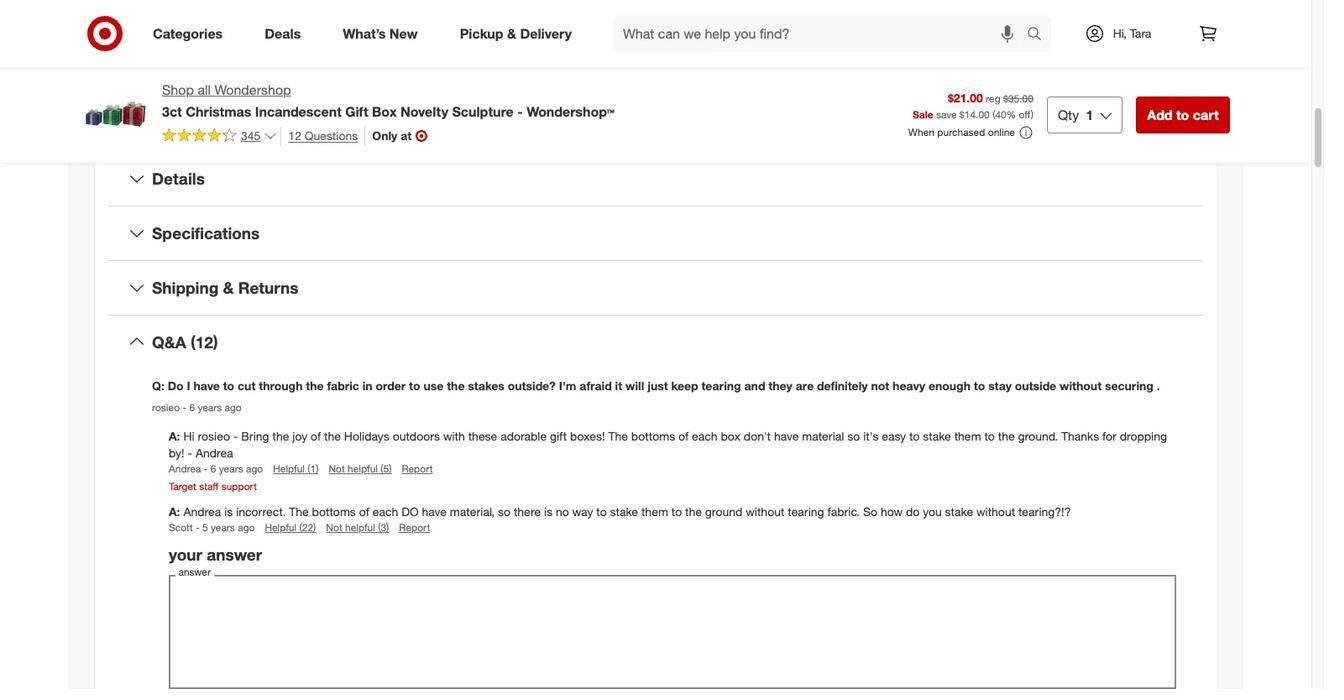 Task type: describe. For each thing, give the bounding box(es) containing it.
the inside hi rosieo - bring the joy of the holidays outdoors with these adorable gift boxes! the bottoms of each box don't have material so it's easy to stake them to the ground. thanks for dropping by! - andrea
[[608, 429, 628, 444]]

$35.00
[[1004, 93, 1034, 105]]

item
[[686, 101, 726, 125]]

to left ground
[[672, 505, 682, 519]]

shop all wondershop 3ct christmas incandescent gift box novelty sculpture - wondershop™
[[162, 81, 615, 120]]

delivery
[[520, 25, 572, 42]]

heavy
[[893, 379, 926, 393]]

sculpture
[[452, 103, 514, 120]]

years inside q: do i have to cut through the fabric in order to use the stakes outside? i'm afraid it will just keep tearing and they are definitely not heavy enough to stay outside without securing . rosieo - 6 years ago
[[198, 401, 222, 414]]

helpful for helpful  (22)
[[265, 522, 297, 534]]

report button for (5)
[[402, 462, 433, 476]]

stake right you
[[945, 505, 973, 519]]

$
[[960, 109, 965, 121]]

(5)
[[381, 463, 392, 475]]

1 is from the left
[[224, 505, 233, 519]]

them inside hi rosieo - bring the joy of the holidays outdoors with these adorable gift boxes! the bottoms of each box don't have material so it's easy to stake them to the ground. thanks for dropping by! - andrea
[[955, 429, 981, 444]]

years for 5
[[211, 522, 235, 534]]

1 horizontal spatial 6
[[211, 463, 216, 475]]

0 horizontal spatial bottoms
[[312, 505, 356, 519]]

to inside add to cart button
[[1177, 107, 1190, 123]]

specifications
[[152, 223, 260, 243]]

holidays
[[344, 429, 390, 444]]

to left stay
[[974, 379, 985, 393]]

tearing?!?
[[1019, 505, 1071, 519]]

stake inside hi rosieo - bring the joy of the holidays outdoors with these adorable gift boxes! the bottoms of each box don't have material so it's easy to stake them to the ground. thanks for dropping by! - andrea
[[923, 429, 951, 444]]

enough
[[929, 379, 971, 393]]

definitely
[[817, 379, 868, 393]]

cart
[[1193, 107, 1220, 123]]

0 horizontal spatial the
[[289, 505, 309, 519]]

each inside hi rosieo - bring the joy of the holidays outdoors with these adorable gift boxes! the bottoms of each box don't have material so it's easy to stake them to the ground. thanks for dropping by! - andrea
[[692, 429, 718, 444]]

pickup & delivery link
[[446, 15, 593, 52]]

helpful for (5)
[[348, 463, 378, 475]]

details button
[[108, 152, 1204, 206]]

the left ground
[[685, 505, 702, 519]]

what's new link
[[329, 15, 439, 52]]

your answer
[[169, 545, 262, 565]]

save
[[936, 109, 957, 121]]

wondershop
[[215, 81, 291, 98]]

categories
[[153, 25, 223, 42]]

helpful  (22) button
[[265, 521, 316, 535]]

ground
[[705, 505, 743, 519]]

345 link
[[162, 127, 277, 147]]

fabric
[[327, 379, 359, 393]]

gift
[[550, 429, 567, 444]]

stakes
[[468, 379, 505, 393]]

- right by!
[[188, 446, 192, 460]]

a: for a:
[[169, 429, 183, 444]]

how
[[881, 505, 903, 519]]

sale
[[913, 109, 934, 121]]

off
[[1019, 109, 1031, 121]]

support
[[221, 481, 257, 493]]

wondershop™
[[527, 103, 615, 120]]

shipping
[[152, 278, 219, 297]]

not
[[871, 379, 890, 393]]

(
[[993, 109, 996, 121]]

target staff support
[[169, 481, 257, 493]]

1
[[1086, 107, 1094, 123]]

categories link
[[139, 15, 244, 52]]

with
[[443, 429, 465, 444]]

fabric.
[[828, 505, 860, 519]]

at
[[401, 129, 412, 143]]

a: for a: andrea is incorrect. the bottoms of each do have material, so there is no way to stake them to the ground without tearing fabric. so how do you stake without tearing?!?
[[169, 505, 180, 519]]

i
[[187, 379, 190, 393]]

1 vertical spatial them
[[642, 505, 668, 519]]

when
[[909, 126, 935, 139]]

sponsored
[[1181, 31, 1230, 43]]

joy
[[293, 429, 308, 444]]

report button for (3)
[[399, 521, 430, 535]]

q: do i have to cut through the fabric in order to use the stakes outside? i'm afraid it will just keep tearing and they are definitely not heavy enough to stay outside without securing . rosieo - 6 years ago
[[152, 379, 1160, 414]]

to left ground. at the right bottom of page
[[985, 429, 995, 444]]

new
[[390, 25, 418, 42]]

your
[[169, 545, 202, 565]]

specifications button
[[108, 207, 1204, 260]]

novelty
[[401, 103, 448, 120]]

12 questions link
[[281, 127, 358, 146]]

image of 3ct christmas incandescent gift box novelty sculpture - wondershop™ image
[[81, 81, 149, 148]]

it
[[615, 379, 622, 393]]

0 horizontal spatial so
[[498, 505, 511, 519]]

rosieo inside hi rosieo - bring the joy of the holidays outdoors with these adorable gift boxes! the bottoms of each box don't have material so it's easy to stake them to the ground. thanks for dropping by! - andrea
[[198, 429, 230, 444]]

not helpful  (5)
[[329, 463, 392, 475]]

andrea inside hi rosieo - bring the joy of the holidays outdoors with these adorable gift boxes! the bottoms of each box don't have material so it's easy to stake them to the ground. thanks for dropping by! - andrea
[[196, 446, 233, 460]]

1 horizontal spatial tearing
[[788, 505, 824, 519]]

0 horizontal spatial without
[[746, 505, 785, 519]]

(3)
[[378, 522, 389, 534]]

will
[[626, 379, 644, 393]]

helpful  (22)
[[265, 522, 316, 534]]

answer
[[207, 545, 262, 565]]

dropping
[[1120, 429, 1167, 444]]

a: andrea is incorrect. the bottoms of each do have material, so there is no way to stake them to the ground without tearing fabric. so how do you stake without tearing?!?
[[169, 505, 1071, 519]]

ago inside q: do i have to cut through the fabric in order to use the stakes outside? i'm afraid it will just keep tearing and they are definitely not heavy enough to stay outside without securing . rosieo - 6 years ago
[[225, 401, 242, 414]]

- left bring
[[233, 429, 238, 444]]

tara
[[1130, 26, 1152, 40]]

no
[[556, 505, 569, 519]]

for
[[1103, 429, 1117, 444]]

$21.00
[[948, 91, 983, 105]]

details
[[152, 169, 205, 188]]

of for with
[[311, 429, 321, 444]]

- left 5
[[196, 522, 200, 534]]

what's new
[[343, 25, 418, 42]]

search button
[[1020, 15, 1060, 55]]

the left joy
[[273, 429, 289, 444]]

bottoms inside hi rosieo - bring the joy of the holidays outdoors with these adorable gift boxes! the bottoms of each box don't have material so it's easy to stake them to the ground. thanks for dropping by! - andrea
[[631, 429, 675, 444]]

14.00
[[965, 109, 990, 121]]

so
[[863, 505, 878, 519]]

i'm
[[559, 379, 576, 393]]

they
[[769, 379, 793, 393]]

what's
[[343, 25, 386, 42]]

do
[[402, 505, 419, 519]]

ago for andrea - 6 years ago
[[246, 463, 263, 475]]

hi
[[183, 429, 195, 444]]

1 vertical spatial andrea
[[169, 463, 201, 475]]

use
[[424, 379, 444, 393]]

have inside hi rosieo - bring the joy of the holidays outdoors with these adorable gift boxes! the bottoms of each box don't have material so it's easy to stake them to the ground. thanks for dropping by! - andrea
[[774, 429, 799, 444]]

purchased
[[938, 126, 986, 139]]

of for material,
[[359, 505, 369, 519]]

What can we help you find? suggestions appear below search field
[[613, 15, 1031, 52]]

- up staff
[[204, 463, 208, 475]]



Task type: vqa. For each thing, say whether or not it's contained in the screenshot.
'and'
yes



Task type: locate. For each thing, give the bounding box(es) containing it.
345
[[241, 129, 261, 143]]

so inside hi rosieo - bring the joy of the holidays outdoors with these adorable gift boxes! the bottoms of each box don't have material so it's easy to stake them to the ground. thanks for dropping by! - andrea
[[848, 429, 860, 444]]

report button right (5)
[[402, 462, 433, 476]]

q:
[[152, 379, 164, 393]]

not
[[329, 463, 345, 475], [326, 522, 342, 534]]

and
[[745, 379, 766, 393]]

scott
[[169, 522, 193, 534]]

(1)
[[308, 463, 319, 475]]

have right "i"
[[194, 379, 220, 393]]

q&a (12)
[[152, 332, 218, 352]]

2 is from the left
[[544, 505, 553, 519]]

40
[[996, 109, 1007, 121]]

stake
[[923, 429, 951, 444], [610, 505, 638, 519], [945, 505, 973, 519]]

)
[[1031, 109, 1034, 121]]

don't
[[744, 429, 771, 444]]

1 vertical spatial ago
[[246, 463, 263, 475]]

0 vertical spatial years
[[198, 401, 222, 414]]

helpful for helpful  (1)
[[273, 463, 305, 475]]

so
[[848, 429, 860, 444], [498, 505, 511, 519]]

box
[[372, 103, 397, 120]]

0 horizontal spatial tearing
[[702, 379, 741, 393]]

report right (5)
[[402, 463, 433, 475]]

12 questions
[[288, 128, 358, 143]]

there
[[514, 505, 541, 519]]

helpful  (1)
[[273, 463, 319, 475]]

not for not helpful  (3)
[[326, 522, 342, 534]]

without left 'tearing?!?'
[[977, 505, 1016, 519]]

andrea up target
[[169, 463, 201, 475]]

1 vertical spatial report button
[[399, 521, 430, 535]]

have right don't at the bottom
[[774, 429, 799, 444]]

rosieo inside q: do i have to cut through the fabric in order to use the stakes outside? i'm afraid it will just keep tearing and they are definitely not heavy enough to stay outside without securing . rosieo - 6 years ago
[[152, 401, 180, 414]]

online
[[988, 126, 1015, 139]]

5
[[202, 522, 208, 534]]

the up 'helpful  (22)'
[[289, 505, 309, 519]]

is up "scott - 5 years ago"
[[224, 505, 233, 519]]

1 vertical spatial the
[[289, 505, 309, 519]]

not right (1)
[[329, 463, 345, 475]]

incandescent
[[255, 103, 342, 120]]

0 vertical spatial each
[[692, 429, 718, 444]]

them down enough
[[955, 429, 981, 444]]

0 vertical spatial have
[[194, 379, 220, 393]]

returns
[[238, 278, 298, 297]]

&
[[507, 25, 517, 42], [223, 278, 234, 297]]

have right do
[[422, 505, 447, 519]]

0 vertical spatial tearing
[[702, 379, 741, 393]]

rosieo down q:
[[152, 401, 180, 414]]

about
[[586, 101, 641, 125]]

a:
[[169, 429, 183, 444], [169, 505, 180, 519]]

1 vertical spatial bottoms
[[312, 505, 356, 519]]

shop
[[162, 81, 194, 98]]

deals
[[265, 25, 301, 42]]

0 vertical spatial them
[[955, 429, 981, 444]]

2 vertical spatial andrea
[[183, 505, 221, 519]]

report for (5)
[[402, 463, 433, 475]]

without inside q: do i have to cut through the fabric in order to use the stakes outside? i'm afraid it will just keep tearing and they are definitely not heavy enough to stay outside without securing . rosieo - 6 years ago
[[1060, 379, 1102, 393]]

tearing inside q: do i have to cut through the fabric in order to use the stakes outside? i'm afraid it will just keep tearing and they are definitely not heavy enough to stay outside without securing . rosieo - 6 years ago
[[702, 379, 741, 393]]

them
[[955, 429, 981, 444], [642, 505, 668, 519]]

0 vertical spatial not
[[329, 463, 345, 475]]

each left box
[[692, 429, 718, 444]]

0 horizontal spatial 6
[[189, 401, 195, 414]]

- inside shop all wondershop 3ct christmas incandescent gift box novelty sculpture - wondershop™
[[518, 103, 523, 120]]

are
[[796, 379, 814, 393]]

helpful
[[348, 463, 378, 475], [345, 522, 375, 534]]

add
[[1147, 107, 1173, 123]]

1 horizontal spatial without
[[977, 505, 1016, 519]]

2 vertical spatial have
[[422, 505, 447, 519]]

cut
[[238, 379, 256, 393]]

0 vertical spatial report
[[402, 463, 433, 475]]

to right easy
[[910, 429, 920, 444]]

not inside not helpful  (3) button
[[326, 522, 342, 534]]

to right way
[[597, 505, 607, 519]]

1 a: from the top
[[169, 429, 183, 444]]

1 vertical spatial years
[[219, 463, 243, 475]]

helpful left (1)
[[273, 463, 305, 475]]

shipping & returns
[[152, 278, 298, 297]]

tearing left fabric.
[[788, 505, 824, 519]]

outside?
[[508, 379, 556, 393]]

shipping & returns button
[[108, 261, 1204, 315]]

1 horizontal spatial each
[[692, 429, 718, 444]]

the right boxes!
[[608, 429, 628, 444]]

& for shipping
[[223, 278, 234, 297]]

1 vertical spatial helpful
[[265, 522, 297, 534]]

order
[[376, 379, 406, 393]]

0 vertical spatial ago
[[225, 401, 242, 414]]

& left returns at the top of page
[[223, 278, 234, 297]]

to right the add
[[1177, 107, 1190, 123]]

1 vertical spatial helpful
[[345, 522, 375, 534]]

it's
[[864, 429, 879, 444]]

ago for scott - 5 years ago
[[238, 522, 255, 534]]

of left box
[[679, 429, 689, 444]]

%
[[1007, 109, 1016, 121]]

2 a: from the top
[[169, 505, 180, 519]]

securing
[[1105, 379, 1154, 393]]

stake right way
[[610, 505, 638, 519]]

rosieo
[[152, 401, 180, 414], [198, 429, 230, 444]]

way
[[573, 505, 593, 519]]

helpful inside helpful  (22) "button"
[[265, 522, 297, 534]]

report button down do
[[399, 521, 430, 535]]

not helpful  (3) button
[[326, 521, 389, 535]]

all
[[198, 81, 211, 98]]

incorrect.
[[236, 505, 286, 519]]

is
[[224, 505, 233, 519], [544, 505, 553, 519]]

1 vertical spatial rosieo
[[198, 429, 230, 444]]

of up not helpful  (3)
[[359, 505, 369, 519]]

christmas
[[186, 103, 251, 120]]

.
[[1157, 379, 1160, 393]]

None text field
[[169, 575, 1177, 690]]

0 vertical spatial a:
[[169, 429, 183, 444]]

is left no
[[544, 505, 553, 519]]

tearing left and
[[702, 379, 741, 393]]

2 horizontal spatial have
[[774, 429, 799, 444]]

questions
[[305, 128, 358, 143]]

only
[[372, 129, 398, 143]]

the right use
[[447, 379, 465, 393]]

this
[[647, 101, 680, 125]]

helpful left (3)
[[345, 522, 375, 534]]

1 horizontal spatial bottoms
[[631, 429, 675, 444]]

keep
[[672, 379, 698, 393]]

without right ground
[[746, 505, 785, 519]]

to left "cut"
[[223, 379, 234, 393]]

to left use
[[409, 379, 420, 393]]

without right the outside
[[1060, 379, 1102, 393]]

the right joy
[[324, 429, 341, 444]]

helpful left (5)
[[348, 463, 378, 475]]

1 horizontal spatial them
[[955, 429, 981, 444]]

0 horizontal spatial of
[[311, 429, 321, 444]]

-
[[518, 103, 523, 120], [183, 401, 187, 414], [233, 429, 238, 444], [188, 446, 192, 460], [204, 463, 208, 475], [196, 522, 200, 534]]

1 horizontal spatial have
[[422, 505, 447, 519]]

report for (3)
[[399, 522, 430, 534]]

have inside q: do i have to cut through the fabric in order to use the stakes outside? i'm afraid it will just keep tearing and they are definitely not heavy enough to stay outside without securing . rosieo - 6 years ago
[[194, 379, 220, 393]]

- right sculpture
[[518, 103, 523, 120]]

1 vertical spatial not
[[326, 522, 342, 534]]

0 vertical spatial rosieo
[[152, 401, 180, 414]]

ago down incorrect.
[[238, 522, 255, 534]]

1 horizontal spatial is
[[544, 505, 553, 519]]

ago
[[225, 401, 242, 414], [246, 463, 263, 475], [238, 522, 255, 534]]

gift
[[345, 103, 368, 120]]

each up (3)
[[373, 505, 398, 519]]

so left 'it's'
[[848, 429, 860, 444]]

- inside q: do i have to cut through the fabric in order to use the stakes outside? i'm afraid it will just keep tearing and they are definitely not heavy enough to stay outside without securing . rosieo - 6 years ago
[[183, 401, 187, 414]]

andrea - 6 years ago
[[169, 463, 263, 475]]

add to cart
[[1147, 107, 1220, 123]]

0 vertical spatial helpful
[[348, 463, 378, 475]]

6 up target staff support
[[211, 463, 216, 475]]

a: up scott
[[169, 505, 180, 519]]

helpful down incorrect.
[[265, 522, 297, 534]]

of right joy
[[311, 429, 321, 444]]

not inside not helpful  (5) button
[[329, 463, 345, 475]]

bring
[[241, 429, 269, 444]]

0 horizontal spatial have
[[194, 379, 220, 393]]

andrea up the andrea - 6 years ago
[[196, 446, 233, 460]]

1 vertical spatial tearing
[[788, 505, 824, 519]]

hi rosieo - bring the joy of the holidays outdoors with these adorable gift boxes! the bottoms of each box don't have material so it's easy to stake them to the ground. thanks for dropping by! - andrea
[[169, 429, 1167, 460]]

0 vertical spatial bottoms
[[631, 429, 675, 444]]

rosieo right hi
[[198, 429, 230, 444]]

q&a
[[152, 332, 186, 352]]

ago down "cut"
[[225, 401, 242, 414]]

report
[[402, 463, 433, 475], [399, 522, 430, 534]]

the left fabric
[[306, 379, 324, 393]]

reg
[[986, 93, 1001, 105]]

have
[[194, 379, 220, 393], [774, 429, 799, 444], [422, 505, 447, 519]]

not for not helpful  (5)
[[329, 463, 345, 475]]

stake right easy
[[923, 429, 951, 444]]

in
[[363, 379, 373, 393]]

0 horizontal spatial is
[[224, 505, 233, 519]]

1 horizontal spatial of
[[359, 505, 369, 519]]

0 vertical spatial the
[[608, 429, 628, 444]]

0 vertical spatial so
[[848, 429, 860, 444]]

0 vertical spatial report button
[[402, 462, 433, 476]]

scott - 5 years ago
[[169, 522, 255, 534]]

0 vertical spatial helpful
[[273, 463, 305, 475]]

2 horizontal spatial without
[[1060, 379, 1102, 393]]

do
[[168, 379, 184, 393]]

0 vertical spatial &
[[507, 25, 517, 42]]

1 horizontal spatial &
[[507, 25, 517, 42]]

not helpful  (3)
[[326, 522, 389, 534]]

easy
[[882, 429, 906, 444]]

0 horizontal spatial &
[[223, 278, 234, 297]]

1 vertical spatial so
[[498, 505, 511, 519]]

them down hi rosieo - bring the joy of the holidays outdoors with these adorable gift boxes! the bottoms of each box don't have material so it's easy to stake them to the ground. thanks for dropping by! - andrea
[[642, 505, 668, 519]]

(12)
[[191, 332, 218, 352]]

adorable
[[501, 429, 547, 444]]

years for 6
[[219, 463, 243, 475]]

1 vertical spatial &
[[223, 278, 234, 297]]

1 vertical spatial each
[[373, 505, 398, 519]]

when purchased online
[[909, 126, 1015, 139]]

- down do
[[183, 401, 187, 414]]

qty
[[1058, 107, 1079, 123]]

bottoms down q: do i have to cut through the fabric in order to use the stakes outside? i'm afraid it will just keep tearing and they are definitely not heavy enough to stay outside without securing . rosieo - 6 years ago
[[631, 429, 675, 444]]

a: up by!
[[169, 429, 183, 444]]

2 vertical spatial years
[[211, 522, 235, 534]]

not right (22)
[[326, 522, 342, 534]]

only at
[[372, 129, 412, 143]]

material,
[[450, 505, 495, 519]]

1 vertical spatial a:
[[169, 505, 180, 519]]

0 vertical spatial andrea
[[196, 446, 233, 460]]

2 horizontal spatial of
[[679, 429, 689, 444]]

1 horizontal spatial the
[[608, 429, 628, 444]]

& inside 'dropdown button'
[[223, 278, 234, 297]]

helpful  (1) button
[[273, 462, 319, 476]]

0 horizontal spatial rosieo
[[152, 401, 180, 414]]

$21.00 reg $35.00 sale save $ 14.00 ( 40 % off )
[[913, 91, 1034, 121]]

material
[[802, 429, 844, 444]]

1 vertical spatial 6
[[211, 463, 216, 475]]

so left there
[[498, 505, 511, 519]]

2 vertical spatial ago
[[238, 522, 255, 534]]

0 horizontal spatial them
[[642, 505, 668, 519]]

1 horizontal spatial rosieo
[[198, 429, 230, 444]]

deals link
[[250, 15, 322, 52]]

ago up support
[[246, 463, 263, 475]]

to
[[1177, 107, 1190, 123], [223, 379, 234, 393], [409, 379, 420, 393], [974, 379, 985, 393], [910, 429, 920, 444], [985, 429, 995, 444], [597, 505, 607, 519], [672, 505, 682, 519]]

ground.
[[1018, 429, 1058, 444]]

6 down "i"
[[189, 401, 195, 414]]

hi,
[[1113, 26, 1127, 40]]

the left ground. at the right bottom of page
[[998, 429, 1015, 444]]

stay
[[989, 379, 1012, 393]]

andrea up 5
[[183, 505, 221, 519]]

0 vertical spatial 6
[[189, 401, 195, 414]]

0 horizontal spatial each
[[373, 505, 398, 519]]

helpful for (3)
[[345, 522, 375, 534]]

1 vertical spatial have
[[774, 429, 799, 444]]

1 horizontal spatial so
[[848, 429, 860, 444]]

& right "pickup"
[[507, 25, 517, 42]]

bottoms up not helpful  (3)
[[312, 505, 356, 519]]

& for pickup
[[507, 25, 517, 42]]

helpful inside helpful  (1) button
[[273, 463, 305, 475]]

1 vertical spatial report
[[399, 522, 430, 534]]

6 inside q: do i have to cut through the fabric in order to use the stakes outside? i'm afraid it will just keep tearing and they are definitely not heavy enough to stay outside without securing . rosieo - 6 years ago
[[189, 401, 195, 414]]

report down do
[[399, 522, 430, 534]]

not helpful  (5) button
[[329, 462, 392, 476]]



